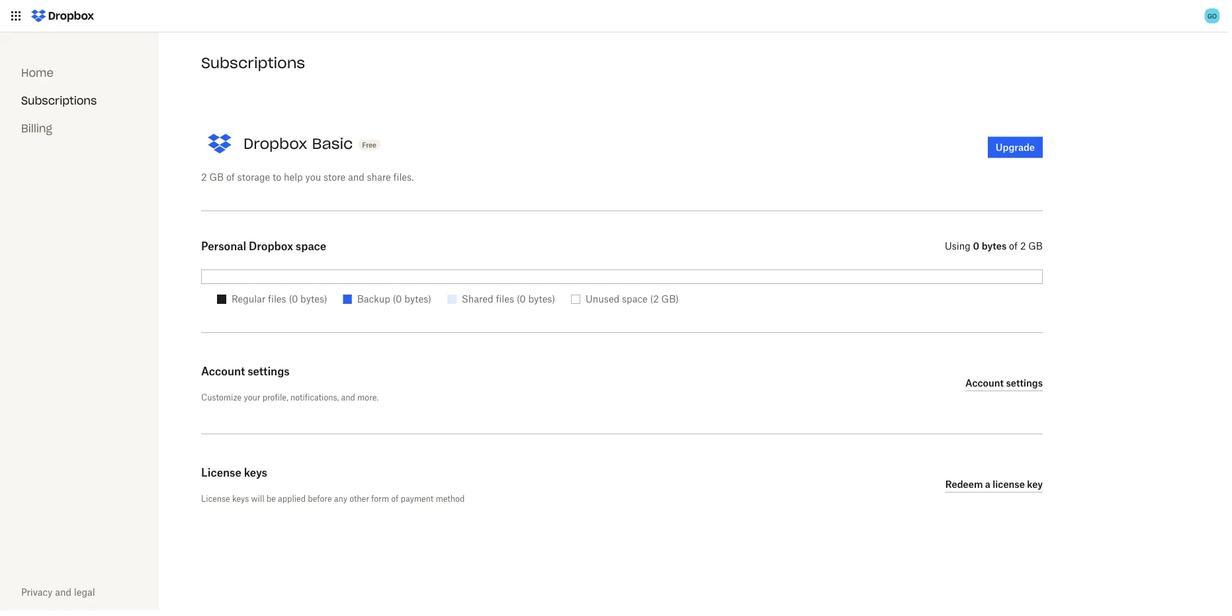 Task type: describe. For each thing, give the bounding box(es) containing it.
1 horizontal spatial space
[[622, 293, 648, 305]]

0 vertical spatial 2
[[201, 171, 207, 182]]

be
[[267, 494, 276, 504]]

license
[[993, 479, 1026, 490]]

backup (0 bytes)
[[357, 293, 432, 305]]

basic
[[312, 134, 353, 153]]

billing link
[[21, 121, 52, 135]]

bytes
[[982, 240, 1007, 251]]

you
[[306, 171, 321, 182]]

0 vertical spatial subscriptions
[[201, 54, 305, 72]]

storage
[[237, 171, 270, 182]]

(2
[[651, 293, 659, 305]]

0 vertical spatial dropbox
[[244, 134, 308, 153]]

using
[[946, 240, 971, 251]]

0
[[974, 240, 980, 251]]

1 horizontal spatial gb
[[1029, 240, 1043, 251]]

home
[[21, 66, 54, 79]]

(0 for shared
[[517, 293, 526, 305]]

1 vertical spatial 2
[[1021, 240, 1027, 251]]

help
[[284, 171, 303, 182]]

license keys will be applied before any other form of payment method
[[201, 494, 465, 504]]

notifications,
[[291, 392, 339, 402]]

keys for license keys
[[244, 466, 267, 479]]

(0 for regular
[[289, 293, 298, 305]]

account inside "button"
[[966, 377, 1004, 389]]

0 horizontal spatial account
[[201, 365, 245, 378]]

license for license keys
[[201, 466, 242, 479]]

dropbox logo image
[[26, 5, 99, 26]]

store
[[324, 171, 346, 182]]

bytes) for regular files (0 bytes)
[[301, 293, 328, 305]]

1 vertical spatial subscriptions
[[21, 94, 97, 107]]

will
[[251, 494, 265, 504]]

customize
[[201, 392, 242, 402]]

privacy and legal link
[[21, 587, 95, 598]]

method
[[436, 494, 465, 504]]

applied
[[278, 494, 306, 504]]

unused space (2 gb)
[[586, 293, 679, 305]]

0 vertical spatial and
[[348, 171, 365, 182]]

gb)
[[662, 293, 679, 305]]

1 horizontal spatial account settings
[[966, 377, 1043, 389]]

payment
[[401, 494, 434, 504]]

0 vertical spatial of
[[226, 171, 235, 182]]

upgrade
[[996, 142, 1036, 153]]

redeem
[[946, 479, 983, 490]]

dropbox basic
[[244, 134, 353, 153]]

keys for license keys will be applied before any other form of payment method
[[232, 494, 249, 504]]

files for regular
[[268, 293, 286, 305]]

backup
[[357, 293, 390, 305]]

0 horizontal spatial settings
[[248, 365, 290, 378]]

free
[[362, 141, 377, 149]]

1 horizontal spatial of
[[391, 494, 399, 504]]



Task type: vqa. For each thing, say whether or not it's contained in the screenshot.
right the GB
yes



Task type: locate. For each thing, give the bounding box(es) containing it.
2 right bytes
[[1021, 240, 1027, 251]]

regular
[[232, 293, 266, 305]]

0 horizontal spatial subscriptions
[[21, 94, 97, 107]]

1 vertical spatial license
[[201, 494, 230, 504]]

1 horizontal spatial 2
[[1021, 240, 1027, 251]]

redeem a license key button
[[946, 477, 1043, 493]]

bytes) left backup at left top
[[301, 293, 328, 305]]

unused
[[586, 293, 620, 305]]

settings
[[248, 365, 290, 378], [1007, 377, 1043, 389]]

0 horizontal spatial gb
[[209, 171, 224, 182]]

shared
[[462, 293, 494, 305]]

other
[[350, 494, 369, 504]]

2 bytes) from the left
[[405, 293, 432, 305]]

2 gb of storage to help you store and share files.
[[201, 171, 414, 182]]

1 (0 from the left
[[289, 293, 298, 305]]

keys left will
[[232, 494, 249, 504]]

shared files (0 bytes)
[[462, 293, 556, 305]]

1 vertical spatial keys
[[232, 494, 249, 504]]

a
[[986, 479, 991, 490]]

account settings
[[201, 365, 290, 378], [966, 377, 1043, 389]]

1 horizontal spatial account
[[966, 377, 1004, 389]]

1 horizontal spatial settings
[[1007, 377, 1043, 389]]

2 left storage
[[201, 171, 207, 182]]

license for license keys will be applied before any other form of payment method
[[201, 494, 230, 504]]

subscriptions
[[201, 54, 305, 72], [21, 94, 97, 107]]

files
[[268, 293, 286, 305], [496, 293, 514, 305]]

files for shared
[[496, 293, 514, 305]]

personal
[[201, 240, 246, 253]]

2 horizontal spatial (0
[[517, 293, 526, 305]]

1 vertical spatial of
[[1010, 240, 1018, 251]]

(0 right backup at left top
[[393, 293, 402, 305]]

and left legal
[[55, 587, 71, 598]]

gb left storage
[[209, 171, 224, 182]]

files right shared
[[496, 293, 514, 305]]

go button
[[1202, 5, 1224, 26]]

0 horizontal spatial space
[[296, 240, 327, 253]]

privacy
[[21, 587, 53, 598]]

privacy and legal
[[21, 587, 95, 598]]

2 vertical spatial and
[[55, 587, 71, 598]]

1 horizontal spatial (0
[[393, 293, 402, 305]]

dropbox up the to
[[244, 134, 308, 153]]

upgrade button
[[988, 137, 1043, 158]]

and left more.
[[341, 392, 355, 402]]

keys up will
[[244, 466, 267, 479]]

regular files (0 bytes)
[[232, 293, 328, 305]]

before
[[308, 494, 332, 504]]

0 vertical spatial keys
[[244, 466, 267, 479]]

2 (0 from the left
[[393, 293, 402, 305]]

of right bytes
[[1010, 240, 1018, 251]]

personal dropbox space
[[201, 240, 327, 253]]

0 vertical spatial space
[[296, 240, 327, 253]]

0 horizontal spatial of
[[226, 171, 235, 182]]

settings inside "button"
[[1007, 377, 1043, 389]]

dropbox
[[244, 134, 308, 153], [249, 240, 293, 253]]

(0 right regular
[[289, 293, 298, 305]]

bytes) right backup at left top
[[405, 293, 432, 305]]

bytes) for shared files (0 bytes)
[[529, 293, 556, 305]]

2 horizontal spatial bytes)
[[529, 293, 556, 305]]

0 horizontal spatial (0
[[289, 293, 298, 305]]

2 files from the left
[[496, 293, 514, 305]]

share
[[367, 171, 391, 182]]

to
[[273, 171, 282, 182]]

of
[[226, 171, 235, 182], [1010, 240, 1018, 251], [391, 494, 399, 504]]

of right form at the bottom left of page
[[391, 494, 399, 504]]

files right regular
[[268, 293, 286, 305]]

billing
[[21, 121, 52, 135]]

customize your profile, notifications, and more.
[[201, 392, 379, 402]]

go
[[1208, 12, 1218, 20]]

bytes)
[[301, 293, 328, 305], [405, 293, 432, 305], [529, 293, 556, 305]]

2
[[201, 171, 207, 182], [1021, 240, 1027, 251]]

license keys
[[201, 466, 267, 479]]

1 license from the top
[[201, 466, 242, 479]]

(0
[[289, 293, 298, 305], [393, 293, 402, 305], [517, 293, 526, 305]]

and right store
[[348, 171, 365, 182]]

profile,
[[263, 392, 288, 402]]

keys
[[244, 466, 267, 479], [232, 494, 249, 504]]

account settings button
[[966, 375, 1043, 391]]

gb right bytes
[[1029, 240, 1043, 251]]

0 horizontal spatial account settings
[[201, 365, 290, 378]]

legal
[[74, 587, 95, 598]]

3 (0 from the left
[[517, 293, 526, 305]]

space up regular files (0 bytes)
[[296, 240, 327, 253]]

1 files from the left
[[268, 293, 286, 305]]

account
[[201, 365, 245, 378], [966, 377, 1004, 389]]

2 vertical spatial of
[[391, 494, 399, 504]]

your
[[244, 392, 260, 402]]

and
[[348, 171, 365, 182], [341, 392, 355, 402], [55, 587, 71, 598]]

1 vertical spatial space
[[622, 293, 648, 305]]

of left storage
[[226, 171, 235, 182]]

3 bytes) from the left
[[529, 293, 556, 305]]

0 horizontal spatial files
[[268, 293, 286, 305]]

1 horizontal spatial bytes)
[[405, 293, 432, 305]]

key
[[1028, 479, 1043, 490]]

0 horizontal spatial bytes)
[[301, 293, 328, 305]]

1 horizontal spatial files
[[496, 293, 514, 305]]

1 vertical spatial and
[[341, 392, 355, 402]]

1 vertical spatial gb
[[1029, 240, 1043, 251]]

2 license from the top
[[201, 494, 230, 504]]

redeem a license key
[[946, 479, 1043, 490]]

using 0 bytes of 2 gb
[[946, 240, 1043, 251]]

1 bytes) from the left
[[301, 293, 328, 305]]

form
[[371, 494, 389, 504]]

files.
[[394, 171, 414, 182]]

1 vertical spatial dropbox
[[249, 240, 293, 253]]

more.
[[358, 392, 379, 402]]

space
[[296, 240, 327, 253], [622, 293, 648, 305]]

(0 right shared
[[517, 293, 526, 305]]

gb
[[209, 171, 224, 182], [1029, 240, 1043, 251]]

0 vertical spatial license
[[201, 466, 242, 479]]

1 horizontal spatial subscriptions
[[201, 54, 305, 72]]

0 horizontal spatial 2
[[201, 171, 207, 182]]

bytes) left unused
[[529, 293, 556, 305]]

space left (2
[[622, 293, 648, 305]]

subscriptions link
[[21, 94, 97, 107]]

any
[[334, 494, 348, 504]]

0 vertical spatial gb
[[209, 171, 224, 182]]

2 horizontal spatial of
[[1010, 240, 1018, 251]]

home link
[[21, 66, 54, 79]]

license
[[201, 466, 242, 479], [201, 494, 230, 504]]

dropbox right 'personal'
[[249, 240, 293, 253]]



